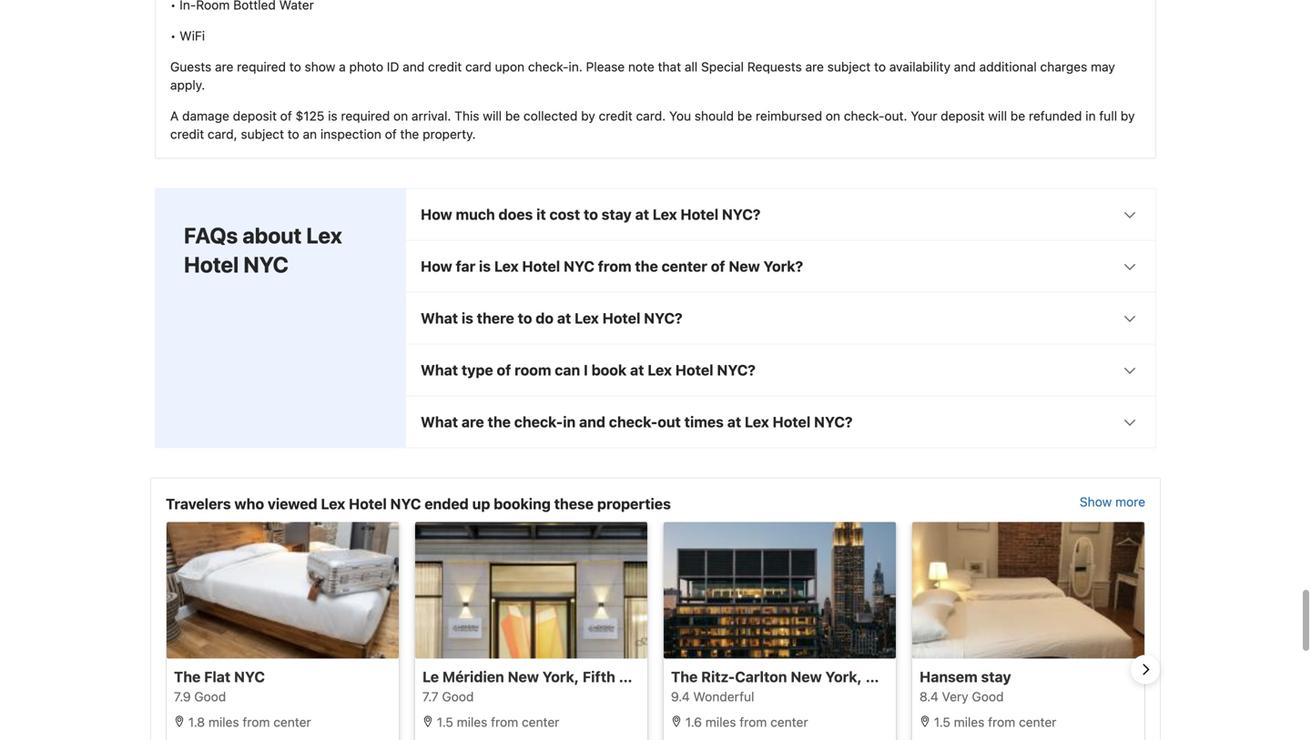 Task type: vqa. For each thing, say whether or not it's contained in the screenshot.


Task type: describe. For each thing, give the bounding box(es) containing it.
2 horizontal spatial and
[[954, 59, 976, 74]]

should
[[695, 108, 734, 123]]

arrival.
[[412, 108, 451, 123]]

i
[[584, 362, 588, 379]]

nyc left ended
[[390, 495, 421, 513]]

booking
[[494, 495, 551, 513]]

nyc inside "faqs about lex hotel nyc"
[[243, 252, 289, 277]]

of right type
[[497, 362, 511, 379]]

2 vertical spatial is
[[462, 310, 474, 327]]

out
[[658, 413, 681, 431]]

more
[[1116, 495, 1146, 510]]

card
[[466, 59, 492, 74]]

subject inside a damage deposit of $125 is required on arrival. this will be collected by credit card. you should be reimbursed on check-out. your deposit will be refunded in full by credit card, subject to an inspection of the property.
[[241, 127, 284, 142]]

•
[[170, 28, 176, 43]]

carlton
[[735, 668, 787, 686]]

guests
[[170, 59, 212, 74]]

ritz-
[[702, 668, 735, 686]]

how far is lex hotel nyc from the center of new york? button
[[406, 241, 1156, 292]]

upon
[[495, 59, 525, 74]]

far
[[456, 258, 476, 275]]

$125
[[296, 108, 325, 123]]

miles for nyc
[[208, 715, 239, 730]]

at inside dropdown button
[[728, 413, 742, 431]]

an
[[303, 127, 317, 142]]

availability
[[890, 59, 951, 74]]

to inside 'dropdown button'
[[584, 206, 598, 223]]

properties
[[597, 495, 671, 513]]

0 horizontal spatial credit
[[170, 127, 204, 142]]

requests
[[748, 59, 802, 74]]

can
[[555, 362, 580, 379]]

what for what are the check-in and check-out times at lex hotel nyc?
[[421, 413, 458, 431]]

charges
[[1041, 59, 1088, 74]]

1.5 miles from center for new
[[434, 715, 560, 730]]

all
[[685, 59, 698, 74]]

0 horizontal spatial and
[[403, 59, 425, 74]]

the inside a damage deposit of $125 is required on arrival. this will be collected by credit card. you should be reimbursed on check-out. your deposit will be refunded in full by credit card, subject to an inspection of the property.
[[400, 127, 419, 142]]

from for le méridien new york, fifth avenue
[[491, 715, 518, 730]]

up
[[472, 495, 490, 513]]

2 horizontal spatial is
[[479, 258, 491, 275]]

in.
[[569, 59, 583, 74]]

2 will from the left
[[989, 108, 1007, 123]]

hotel inside "faqs about lex hotel nyc"
[[184, 252, 239, 277]]

property.
[[423, 127, 476, 142]]

miles for carlton
[[706, 715, 736, 730]]

you
[[670, 108, 691, 123]]

a
[[170, 108, 179, 123]]

at right do
[[557, 310, 571, 327]]

type
[[462, 362, 493, 379]]

hansem
[[920, 668, 978, 686]]

and inside dropdown button
[[579, 413, 606, 431]]

1.8
[[188, 715, 205, 730]]

8.4 very
[[920, 689, 969, 704]]

what type of room can i book at lex hotel nyc? button
[[406, 345, 1156, 396]]

nomad
[[866, 668, 916, 686]]

does
[[499, 206, 533, 223]]

check- inside guests are required to show a photo id and credit card upon check-in. please note that all special requests are subject to availability and additional charges may apply.
[[528, 59, 569, 74]]

reimbursed
[[756, 108, 823, 123]]

times
[[685, 413, 724, 431]]

a damage deposit of $125 is required on arrival. this will be collected by credit card. you should be reimbursed on check-out. your deposit will be refunded in full by credit card, subject to an inspection of the property.
[[170, 108, 1135, 142]]

it
[[537, 206, 546, 223]]

1.5 for hansem
[[934, 715, 951, 730]]

the inside how far is lex hotel nyc from the center of new york? dropdown button
[[635, 258, 658, 275]]

show more
[[1080, 495, 1146, 510]]

fifth
[[583, 668, 616, 686]]

much
[[456, 206, 495, 223]]

nyc? inside dropdown button
[[814, 413, 853, 431]]

lex right viewed
[[321, 495, 345, 513]]

do
[[536, 310, 554, 327]]

1 deposit from the left
[[233, 108, 277, 123]]

good
[[972, 689, 1004, 704]]

accordion control element
[[405, 188, 1157, 449]]

room
[[515, 362, 551, 379]]

from for the flat nyc
[[243, 715, 270, 730]]

stay inside "how much does it cost to stay at lex hotel nyc?" 'dropdown button'
[[602, 206, 632, 223]]

note
[[628, 59, 655, 74]]

from inside dropdown button
[[598, 258, 632, 275]]

how for how far is lex hotel nyc from the center of new york?
[[421, 258, 452, 275]]

at right book
[[630, 362, 644, 379]]

9.4 wonderful
[[671, 689, 755, 704]]

the ritz-carlton new york, nomad 9.4 wonderful
[[671, 668, 916, 704]]

id
[[387, 59, 399, 74]]

2 horizontal spatial are
[[806, 59, 824, 74]]

center for the flat nyc
[[273, 715, 311, 730]]

in inside dropdown button
[[563, 413, 576, 431]]

le
[[423, 668, 439, 686]]

this
[[455, 108, 480, 123]]

1.6 miles from center
[[682, 715, 808, 730]]

travelers
[[166, 495, 231, 513]]

apply.
[[170, 77, 205, 92]]

full
[[1100, 108, 1118, 123]]

required inside guests are required to show a photo id and credit card upon check-in. please note that all special requests are subject to availability and additional charges may apply.
[[237, 59, 286, 74]]

avenue
[[619, 668, 671, 686]]

what is there to do at lex hotel nyc?
[[421, 310, 683, 327]]

card,
[[208, 127, 237, 142]]

what type of room can i book at lex hotel nyc?
[[421, 362, 756, 379]]

card.
[[636, 108, 666, 123]]

are for guests are required to show a photo id and credit card upon check-in. please note that all special requests are subject to availability and additional charges may apply.
[[215, 59, 234, 74]]

travelers who viewed lex hotel nyc ended up booking these properties
[[166, 495, 671, 513]]

lex right book
[[648, 362, 672, 379]]

1.8 miles from center
[[185, 715, 311, 730]]

york, inside le méridien new york, fifth avenue 7.7 good
[[543, 668, 579, 686]]

of right inspection
[[385, 127, 397, 142]]

3 be from the left
[[1011, 108, 1026, 123]]

guests are required to show a photo id and credit card upon check-in. please note that all special requests are subject to availability and additional charges may apply.
[[170, 59, 1116, 92]]

viewed
[[268, 495, 318, 513]]

are for what are the check-in and check-out times at lex hotel nyc?
[[462, 413, 484, 431]]



Task type: locate. For each thing, give the bounding box(es) containing it.
damage
[[182, 108, 229, 123]]

nyc inside dropdown button
[[564, 258, 595, 275]]

the down how much does it cost to stay at lex hotel nyc?
[[635, 258, 658, 275]]

to left availability at the top of page
[[874, 59, 886, 74]]

who
[[234, 495, 264, 513]]

are down type
[[462, 413, 484, 431]]

0 horizontal spatial stay
[[602, 206, 632, 223]]

show
[[1080, 495, 1112, 510]]

center for the ritz-carlton new york, nomad
[[771, 715, 808, 730]]

new
[[729, 258, 760, 275], [508, 668, 539, 686], [791, 668, 822, 686]]

will down additional
[[989, 108, 1007, 123]]

how much does it cost to stay at lex hotel nyc?
[[421, 206, 761, 223]]

2 how from the top
[[421, 258, 452, 275]]

required up inspection
[[341, 108, 390, 123]]

1 miles from the left
[[208, 715, 239, 730]]

by right full
[[1121, 108, 1135, 123]]

1.5
[[437, 715, 453, 730], [934, 715, 951, 730]]

0 vertical spatial the
[[400, 127, 419, 142]]

credit down a
[[170, 127, 204, 142]]

1 horizontal spatial the
[[488, 413, 511, 431]]

nyc? down the how far is lex hotel nyc from the center of new york?
[[644, 310, 683, 327]]

new right méridien
[[508, 668, 539, 686]]

7.9 good
[[174, 689, 226, 704]]

0 horizontal spatial york,
[[543, 668, 579, 686]]

new inside dropdown button
[[729, 258, 760, 275]]

new inside the ritz-carlton new york, nomad 9.4 wonderful
[[791, 668, 822, 686]]

on right reimbursed
[[826, 108, 841, 123]]

1 horizontal spatial the
[[671, 668, 698, 686]]

faqs
[[184, 223, 238, 248]]

1 horizontal spatial 1.5
[[934, 715, 951, 730]]

1.5 down 7.7 good
[[437, 715, 453, 730]]

0 horizontal spatial by
[[581, 108, 596, 123]]

subject
[[828, 59, 871, 74], [241, 127, 284, 142]]

from down how much does it cost to stay at lex hotel nyc?
[[598, 258, 632, 275]]

nyc? inside 'dropdown button'
[[722, 206, 761, 223]]

7.7 good
[[423, 689, 474, 704]]

0 horizontal spatial subject
[[241, 127, 284, 142]]

1.5 down 8.4 very
[[934, 715, 951, 730]]

0 horizontal spatial in
[[563, 413, 576, 431]]

what are the check-in and check-out times at lex hotel nyc? button
[[406, 397, 1156, 448]]

what left type
[[421, 362, 458, 379]]

1 will from the left
[[483, 108, 502, 123]]

from for hansem stay
[[988, 715, 1016, 730]]

at up the how far is lex hotel nyc from the center of new york?
[[635, 206, 649, 223]]

in inside a damage deposit of $125 is required on arrival. this will be collected by credit card. you should be reimbursed on check-out. your deposit will be refunded in full by credit card, subject to an inspection of the property.
[[1086, 108, 1096, 123]]

2 horizontal spatial be
[[1011, 108, 1026, 123]]

0 horizontal spatial the
[[400, 127, 419, 142]]

0 horizontal spatial are
[[215, 59, 234, 74]]

inspection
[[321, 127, 382, 142]]

the inside the ritz-carlton new york, nomad 9.4 wonderful
[[671, 668, 698, 686]]

0 horizontal spatial the
[[174, 668, 201, 686]]

by right the collected
[[581, 108, 596, 123]]

hansem stay 8.4 very good
[[920, 668, 1012, 704]]

the for the flat nyc
[[174, 668, 201, 686]]

check- down room
[[514, 413, 563, 431]]

is right '$125'
[[328, 108, 338, 123]]

in left full
[[1086, 108, 1096, 123]]

how for how much does it cost to stay at lex hotel nyc?
[[421, 206, 452, 223]]

how much does it cost to stay at lex hotel nyc? button
[[406, 189, 1156, 240]]

0 vertical spatial credit
[[428, 59, 462, 74]]

from
[[598, 258, 632, 275], [243, 715, 270, 730], [491, 715, 518, 730], [740, 715, 767, 730], [988, 715, 1016, 730]]

lex up the how far is lex hotel nyc from the center of new york?
[[653, 206, 677, 223]]

in
[[1086, 108, 1096, 123], [563, 413, 576, 431]]

1 vertical spatial in
[[563, 413, 576, 431]]

from down carlton
[[740, 715, 767, 730]]

2 by from the left
[[1121, 108, 1135, 123]]

2 1.5 miles from center from the left
[[931, 715, 1057, 730]]

additional
[[980, 59, 1037, 74]]

york, left 'nomad'
[[826, 668, 862, 686]]

1 york, from the left
[[543, 668, 579, 686]]

refunded
[[1029, 108, 1082, 123]]

is inside a damage deposit of $125 is required on arrival. this will be collected by credit card. you should be reimbursed on check-out. your deposit will be refunded in full by credit card, subject to an inspection of the property.
[[328, 108, 338, 123]]

and down what type of room can i book at lex hotel nyc?
[[579, 413, 606, 431]]

the down type
[[488, 413, 511, 431]]

credit
[[428, 59, 462, 74], [599, 108, 633, 123], [170, 127, 204, 142]]

to left an
[[288, 127, 299, 142]]

miles for new
[[457, 715, 488, 730]]

from down "good"
[[988, 715, 1016, 730]]

york, inside the ritz-carlton new york, nomad 9.4 wonderful
[[826, 668, 862, 686]]

miles for 8.4 very
[[954, 715, 985, 730]]

1 horizontal spatial new
[[729, 258, 760, 275]]

the left ritz-
[[671, 668, 698, 686]]

of left '$125'
[[280, 108, 292, 123]]

york,
[[543, 668, 579, 686], [826, 668, 862, 686]]

1 horizontal spatial 1.5 miles from center
[[931, 715, 1057, 730]]

your
[[911, 108, 938, 123]]

please
[[586, 59, 625, 74]]

deposit up card,
[[233, 108, 277, 123]]

0 horizontal spatial will
[[483, 108, 502, 123]]

2 deposit from the left
[[941, 108, 985, 123]]

required
[[237, 59, 286, 74], [341, 108, 390, 123]]

from down méridien
[[491, 715, 518, 730]]

1 horizontal spatial york,
[[826, 668, 862, 686]]

le méridien new york, fifth avenue 7.7 good
[[423, 668, 671, 704]]

1.6
[[686, 715, 702, 730]]

3 what from the top
[[421, 413, 458, 431]]

be right should
[[738, 108, 753, 123]]

center for le méridien new york, fifth avenue
[[522, 715, 560, 730]]

1 vertical spatial credit
[[599, 108, 633, 123]]

are inside dropdown button
[[462, 413, 484, 431]]

0 horizontal spatial new
[[508, 668, 539, 686]]

nyc down about
[[243, 252, 289, 277]]

out.
[[885, 108, 908, 123]]

1 horizontal spatial are
[[462, 413, 484, 431]]

and right id
[[403, 59, 425, 74]]

lex inside dropdown button
[[745, 413, 769, 431]]

the
[[174, 668, 201, 686], [671, 668, 698, 686]]

are right 'requests'
[[806, 59, 824, 74]]

1 the from the left
[[174, 668, 201, 686]]

4 miles from the left
[[954, 715, 985, 730]]

special
[[701, 59, 744, 74]]

stay right cost
[[602, 206, 632, 223]]

may
[[1091, 59, 1116, 74]]

to inside dropdown button
[[518, 310, 532, 327]]

how inside dropdown button
[[421, 258, 452, 275]]

2 1.5 from the left
[[934, 715, 951, 730]]

lex right about
[[306, 223, 342, 248]]

from for the ritz-carlton new york, nomad
[[740, 715, 767, 730]]

lex right times
[[745, 413, 769, 431]]

what are the check-in and check-out times at lex hotel nyc?
[[421, 413, 853, 431]]

lex right do
[[575, 310, 599, 327]]

1 vertical spatial what
[[421, 362, 458, 379]]

2 be from the left
[[738, 108, 753, 123]]

1 horizontal spatial on
[[826, 108, 841, 123]]

1 horizontal spatial and
[[579, 413, 606, 431]]

credit left card.
[[599, 108, 633, 123]]

region
[[151, 522, 1160, 741]]

lex inside "faqs about lex hotel nyc"
[[306, 223, 342, 248]]

hotel
[[681, 206, 719, 223], [184, 252, 239, 277], [522, 258, 560, 275], [603, 310, 641, 327], [676, 362, 714, 379], [773, 413, 811, 431], [349, 495, 387, 513]]

1 horizontal spatial by
[[1121, 108, 1135, 123]]

1.5 for le
[[437, 715, 453, 730]]

of left york?
[[711, 258, 726, 275]]

there
[[477, 310, 515, 327]]

2 vertical spatial credit
[[170, 127, 204, 142]]

show
[[305, 59, 336, 74]]

miles
[[208, 715, 239, 730], [457, 715, 488, 730], [706, 715, 736, 730], [954, 715, 985, 730]]

subject inside guests are required to show a photo id and credit card upon check-in. please note that all special requests are subject to availability and additional charges may apply.
[[828, 59, 871, 74]]

what is there to do at lex hotel nyc? button
[[406, 293, 1156, 344]]

0 horizontal spatial 1.5 miles from center
[[434, 715, 560, 730]]

0 horizontal spatial 1.5
[[437, 715, 453, 730]]

book
[[592, 362, 627, 379]]

miles down 7.7 good
[[457, 715, 488, 730]]

to left do
[[518, 310, 532, 327]]

to inside a damage deposit of $125 is required on arrival. this will be collected by credit card. you should be reimbursed on check-out. your deposit will be refunded in full by credit card, subject to an inspection of the property.
[[288, 127, 299, 142]]

miles right 1.8
[[208, 715, 239, 730]]

0 vertical spatial subject
[[828, 59, 871, 74]]

credit left card in the top of the page
[[428, 59, 462, 74]]

1 horizontal spatial deposit
[[941, 108, 985, 123]]

be left refunded
[[1011, 108, 1026, 123]]

1 1.5 miles from center from the left
[[434, 715, 560, 730]]

ended
[[425, 495, 469, 513]]

nyc? up how far is lex hotel nyc from the center of new york? dropdown button
[[722, 206, 761, 223]]

1 what from the top
[[421, 310, 458, 327]]

will
[[483, 108, 502, 123], [989, 108, 1007, 123]]

hotel inside dropdown button
[[773, 413, 811, 431]]

check- down book
[[609, 413, 658, 431]]

on left arrival. on the left top of the page
[[394, 108, 408, 123]]

1 vertical spatial how
[[421, 258, 452, 275]]

show more link
[[1080, 493, 1146, 515]]

1 vertical spatial required
[[341, 108, 390, 123]]

2 on from the left
[[826, 108, 841, 123]]

deposit right your
[[941, 108, 985, 123]]

1 vertical spatial subject
[[241, 127, 284, 142]]

what inside dropdown button
[[421, 413, 458, 431]]

1 how from the top
[[421, 206, 452, 223]]

hotel inside 'dropdown button'
[[681, 206, 719, 223]]

is left there
[[462, 310, 474, 327]]

1 vertical spatial the
[[635, 258, 658, 275]]

2 vertical spatial what
[[421, 413, 458, 431]]

is right far
[[479, 258, 491, 275]]

2 miles from the left
[[457, 715, 488, 730]]

new right carlton
[[791, 668, 822, 686]]

1 horizontal spatial credit
[[428, 59, 462, 74]]

are right 'guests'
[[215, 59, 234, 74]]

1.5 miles from center down méridien
[[434, 715, 560, 730]]

collected
[[524, 108, 578, 123]]

0 horizontal spatial is
[[328, 108, 338, 123]]

0 vertical spatial what
[[421, 310, 458, 327]]

to right cost
[[584, 206, 598, 223]]

the flat nyc 7.9 good
[[174, 668, 265, 704]]

2 the from the left
[[671, 668, 698, 686]]

nyc inside the flat nyc 7.9 good
[[234, 668, 265, 686]]

0 vertical spatial is
[[328, 108, 338, 123]]

at inside 'dropdown button'
[[635, 206, 649, 223]]

2 horizontal spatial the
[[635, 258, 658, 275]]

1 vertical spatial stay
[[981, 668, 1012, 686]]

these
[[554, 495, 594, 513]]

in down can
[[563, 413, 576, 431]]

new left york?
[[729, 258, 760, 275]]

check-
[[528, 59, 569, 74], [844, 108, 885, 123], [514, 413, 563, 431], [609, 413, 658, 431]]

the for the ritz-carlton new york, nomad
[[671, 668, 698, 686]]

what for what type of room can i book at lex hotel nyc?
[[421, 362, 458, 379]]

0 horizontal spatial deposit
[[233, 108, 277, 123]]

0 horizontal spatial on
[[394, 108, 408, 123]]

what left there
[[421, 310, 458, 327]]

york?
[[764, 258, 804, 275]]

what up ended
[[421, 413, 458, 431]]

1.5 miles from center down "good"
[[931, 715, 1057, 730]]

region containing the flat nyc
[[151, 522, 1160, 741]]

how left much
[[421, 206, 452, 223]]

nyc? down what type of room can i book at lex hotel nyc? dropdown button
[[814, 413, 853, 431]]

nyc right flat
[[234, 668, 265, 686]]

0 vertical spatial how
[[421, 206, 452, 223]]

will right this at the top of the page
[[483, 108, 502, 123]]

cost
[[550, 206, 580, 223]]

1 horizontal spatial be
[[738, 108, 753, 123]]

from down the flat nyc 7.9 good at the left
[[243, 715, 270, 730]]

required inside a damage deposit of $125 is required on arrival. this will be collected by credit card. you should be reimbursed on check-out. your deposit will be refunded in full by credit card, subject to an inspection of the property.
[[341, 108, 390, 123]]

be left the collected
[[505, 108, 520, 123]]

wifi
[[180, 28, 205, 43]]

how inside 'dropdown button'
[[421, 206, 452, 223]]

are
[[215, 59, 234, 74], [806, 59, 824, 74], [462, 413, 484, 431]]

2 horizontal spatial new
[[791, 668, 822, 686]]

check- right upon
[[528, 59, 569, 74]]

how left far
[[421, 258, 452, 275]]

of
[[280, 108, 292, 123], [385, 127, 397, 142], [711, 258, 726, 275], [497, 362, 511, 379]]

check- inside a damage deposit of $125 is required on arrival. this will be collected by credit card. you should be reimbursed on check-out. your deposit will be refunded in full by credit card, subject to an inspection of the property.
[[844, 108, 885, 123]]

1 horizontal spatial in
[[1086, 108, 1096, 123]]

1 be from the left
[[505, 108, 520, 123]]

1 1.5 from the left
[[437, 715, 453, 730]]

2 york, from the left
[[826, 668, 862, 686]]

• wifi
[[170, 28, 205, 43]]

subject right card,
[[241, 127, 284, 142]]

center for hansem stay
[[1019, 715, 1057, 730]]

subject left availability at the top of page
[[828, 59, 871, 74]]

the up 7.9 good
[[174, 668, 201, 686]]

2 horizontal spatial credit
[[599, 108, 633, 123]]

miles down 9.4 wonderful
[[706, 715, 736, 730]]

stay inside hansem stay 8.4 very good
[[981, 668, 1012, 686]]

stay up "good"
[[981, 668, 1012, 686]]

3 miles from the left
[[706, 715, 736, 730]]

at right times
[[728, 413, 742, 431]]

what for what is there to do at lex hotel nyc?
[[421, 310, 458, 327]]

york, left fifth
[[543, 668, 579, 686]]

the down arrival. on the left top of the page
[[400, 127, 419, 142]]

check- left your
[[844, 108, 885, 123]]

1 on from the left
[[394, 108, 408, 123]]

new inside le méridien new york, fifth avenue 7.7 good
[[508, 668, 539, 686]]

1 horizontal spatial required
[[341, 108, 390, 123]]

0 horizontal spatial be
[[505, 108, 520, 123]]

2 what from the top
[[421, 362, 458, 379]]

center
[[662, 258, 708, 275], [273, 715, 311, 730], [522, 715, 560, 730], [771, 715, 808, 730], [1019, 715, 1057, 730]]

2 vertical spatial the
[[488, 413, 511, 431]]

flat
[[204, 668, 231, 686]]

required left 'show'
[[237, 59, 286, 74]]

about
[[243, 223, 302, 248]]

1 vertical spatial is
[[479, 258, 491, 275]]

1 by from the left
[[581, 108, 596, 123]]

lex right far
[[494, 258, 519, 275]]

1 horizontal spatial will
[[989, 108, 1007, 123]]

and
[[403, 59, 425, 74], [954, 59, 976, 74], [579, 413, 606, 431]]

faqs about lex hotel nyc
[[184, 223, 342, 277]]

the inside the flat nyc 7.9 good
[[174, 668, 201, 686]]

is
[[328, 108, 338, 123], [479, 258, 491, 275], [462, 310, 474, 327]]

photo
[[349, 59, 384, 74]]

1 horizontal spatial stay
[[981, 668, 1012, 686]]

the inside what are the check-in and check-out times at lex hotel nyc? dropdown button
[[488, 413, 511, 431]]

méridien
[[443, 668, 504, 686]]

lex inside 'dropdown button'
[[653, 206, 677, 223]]

miles down "good"
[[954, 715, 985, 730]]

center inside how far is lex hotel nyc from the center of new york? dropdown button
[[662, 258, 708, 275]]

0 vertical spatial required
[[237, 59, 286, 74]]

nyc? up times
[[717, 362, 756, 379]]

that
[[658, 59, 681, 74]]

0 horizontal spatial required
[[237, 59, 286, 74]]

nyc down how much does it cost to stay at lex hotel nyc?
[[564, 258, 595, 275]]

0 vertical spatial stay
[[602, 206, 632, 223]]

the
[[400, 127, 419, 142], [635, 258, 658, 275], [488, 413, 511, 431]]

what
[[421, 310, 458, 327], [421, 362, 458, 379], [421, 413, 458, 431]]

1.5 miles from center for 8.4 very
[[931, 715, 1057, 730]]

a
[[339, 59, 346, 74]]

how far is lex hotel nyc from the center of new york?
[[421, 258, 804, 275]]

credit inside guests are required to show a photo id and credit card upon check-in. please note that all special requests are subject to availability and additional charges may apply.
[[428, 59, 462, 74]]

0 vertical spatial in
[[1086, 108, 1096, 123]]

and left additional
[[954, 59, 976, 74]]

on
[[394, 108, 408, 123], [826, 108, 841, 123]]

to left 'show'
[[289, 59, 301, 74]]

1 horizontal spatial is
[[462, 310, 474, 327]]

1 horizontal spatial subject
[[828, 59, 871, 74]]



